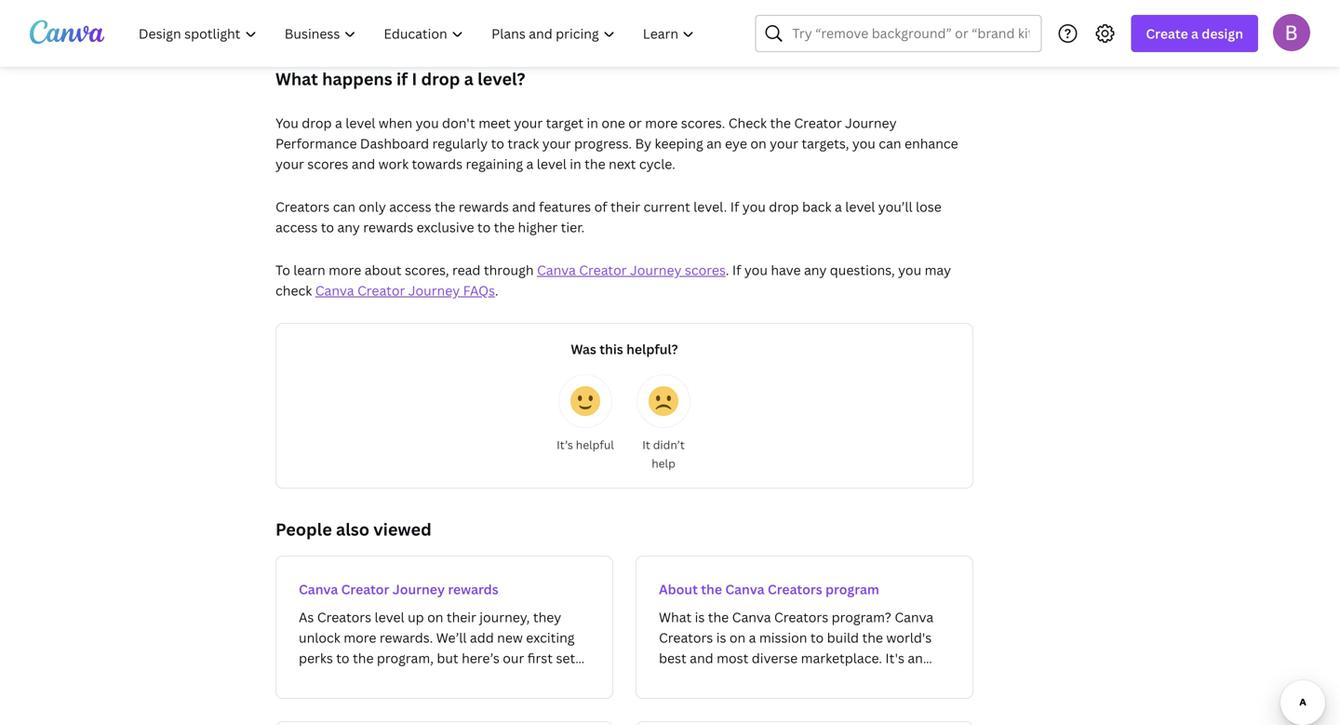 Task type: locate. For each thing, give the bounding box(es) containing it.
on up we'll
[[427, 608, 444, 626]]

1 horizontal spatial any
[[804, 261, 827, 279]]

performance
[[276, 135, 357, 152]]

of inside as creators level up on their journey, they unlock more rewards. we'll add new exciting perks to the program, but here's our first set of creator journey rewards.  pumped to move up levels? see  canva creator journey scores for some tips.
[[299, 670, 312, 688]]

1 vertical spatial if
[[733, 261, 742, 279]]

0 vertical spatial any
[[338, 218, 360, 236]]

was
[[571, 340, 597, 358]]

helpful
[[576, 437, 614, 452]]

canva down learn
[[315, 282, 354, 299]]

access right the only at left top
[[389, 198, 432, 216]]

scores
[[308, 155, 349, 173], [685, 261, 726, 279], [539, 690, 580, 708]]

0 vertical spatial their
[[611, 198, 641, 216]]

check
[[729, 114, 767, 132]]

any inside '. if you have any questions, you may check'
[[804, 261, 827, 279]]

1 horizontal spatial scores
[[539, 690, 580, 708]]

. left have
[[726, 261, 729, 279]]

0 vertical spatial drop
[[421, 68, 460, 90]]

2 vertical spatial scores
[[539, 690, 580, 708]]

if left have
[[733, 261, 742, 279]]

to inside you drop a level when you don't meet your target in one or more scores. check the creator journey performance dashboard regularly to track your progress. by keeping an eye on your targets, you can enhance your scores and work towards regaining a level in the next cycle.
[[491, 135, 505, 152]]

1 horizontal spatial in
[[587, 114, 599, 132]]

drop left back
[[769, 198, 799, 216]]

and up the higher
[[512, 198, 536, 216]]

you left may
[[899, 261, 922, 279]]

features
[[539, 198, 591, 216]]

to
[[276, 261, 290, 279]]

back
[[803, 198, 832, 216]]

any right have
[[804, 261, 827, 279]]

and inside the creators can only access the rewards and features of their current level. if you drop back a level you'll lose access to any rewards exclusive to the higher tier.
[[512, 198, 536, 216]]

program,
[[377, 649, 434, 667]]

rewards. down but
[[421, 670, 474, 688]]

eye
[[725, 135, 748, 152]]

creators
[[276, 198, 330, 216], [768, 581, 823, 598], [317, 608, 372, 626]]

more
[[645, 114, 678, 132], [329, 261, 362, 279], [344, 629, 377, 647]]

1 vertical spatial and
[[512, 198, 536, 216]]

1 vertical spatial access
[[276, 218, 318, 236]]

0 horizontal spatial and
[[352, 155, 375, 173]]

0 horizontal spatial up
[[299, 690, 315, 708]]

0 vertical spatial if
[[731, 198, 740, 216]]

more right the unlock
[[344, 629, 377, 647]]

0 horizontal spatial of
[[299, 670, 312, 688]]

targets,
[[802, 135, 849, 152]]

access up learn
[[276, 218, 318, 236]]

2 vertical spatial more
[[344, 629, 377, 647]]

if
[[397, 68, 408, 90]]

rewards up the exclusive
[[459, 198, 509, 216]]

creators up learn
[[276, 198, 330, 216]]

rewards up journey,
[[448, 581, 499, 598]]

drop inside you drop a level when you don't meet your target in one or more scores. check the creator journey performance dashboard regularly to track your progress. by keeping an eye on your targets, you can enhance your scores and work towards regaining a level in the next cycle.
[[302, 114, 332, 132]]

journey up targets, on the right top of page
[[845, 114, 897, 132]]

don't
[[442, 114, 476, 132]]

a left level?
[[464, 68, 474, 90]]

in down progress.
[[570, 155, 582, 173]]

2 vertical spatial creators
[[317, 608, 372, 626]]

may
[[925, 261, 952, 279]]

level down track
[[537, 155, 567, 173]]

creator
[[794, 114, 842, 132], [579, 261, 627, 279], [358, 282, 405, 299], [341, 581, 390, 598], [315, 670, 363, 688], [433, 690, 481, 708]]

1 horizontal spatial and
[[512, 198, 536, 216]]

keeping
[[655, 135, 704, 152]]

0 vertical spatial more
[[645, 114, 678, 132]]

0 horizontal spatial any
[[338, 218, 360, 236]]

. if you have any questions, you may check
[[276, 261, 952, 299]]

creators up the unlock
[[317, 608, 372, 626]]

😔 image
[[649, 386, 679, 416]]

1 horizontal spatial their
[[611, 198, 641, 216]]

journey down 'current'
[[630, 261, 682, 279]]

1 horizontal spatial on
[[751, 135, 767, 152]]

helpful?
[[627, 340, 678, 358]]

a
[[1192, 25, 1199, 42], [464, 68, 474, 90], [335, 114, 342, 132], [527, 155, 534, 173], [835, 198, 842, 216]]

0 vertical spatial up
[[408, 608, 424, 626]]

1 horizontal spatial access
[[389, 198, 432, 216]]

their inside as creators level up on their journey, they unlock more rewards. we'll add new exciting perks to the program, but here's our first set of creator journey rewards.  pumped to move up levels? see  canva creator journey scores for some tips.
[[447, 608, 477, 626]]

0 horizontal spatial their
[[447, 608, 477, 626]]

a right back
[[835, 198, 842, 216]]

drop right i
[[421, 68, 460, 90]]

your down target
[[543, 135, 571, 152]]

target
[[546, 114, 584, 132]]

1 horizontal spatial of
[[595, 198, 608, 216]]

scores for what happens if i drop a level?
[[308, 155, 349, 173]]

1 horizontal spatial up
[[408, 608, 424, 626]]

0 vertical spatial scores
[[308, 155, 349, 173]]

scores down the 'level.' in the top right of the page
[[685, 261, 726, 279]]

they
[[533, 608, 562, 626]]

scores inside you drop a level when you don't meet your target in one or more scores. check the creator journey performance dashboard regularly to track your progress. by keeping an eye on your targets, you can enhance your scores and work towards regaining a level in the next cycle.
[[308, 155, 349, 173]]

can
[[879, 135, 902, 152], [333, 198, 356, 216]]

about the canva creators program link
[[636, 556, 974, 699]]

1 vertical spatial in
[[570, 155, 582, 173]]

a inside dropdown button
[[1192, 25, 1199, 42]]

faqs
[[463, 282, 495, 299]]

0 horizontal spatial drop
[[302, 114, 332, 132]]

happens
[[322, 68, 393, 90]]

add
[[470, 629, 494, 647]]

more inside as creators level up on their journey, they unlock more rewards. we'll add new exciting perks to the program, but here's our first set of creator journey rewards.  pumped to move up levels? see  canva creator journey scores for some tips.
[[344, 629, 377, 647]]

their up we'll
[[447, 608, 477, 626]]

of right features
[[595, 198, 608, 216]]

if right the 'level.' in the top right of the page
[[731, 198, 740, 216]]

1 horizontal spatial .
[[726, 261, 729, 279]]

1 vertical spatial more
[[329, 261, 362, 279]]

creator up targets, on the right top of page
[[794, 114, 842, 132]]

to learn more about scores, read through canva creator journey scores
[[276, 261, 726, 279]]

people
[[276, 518, 332, 541]]

of
[[595, 198, 608, 216], [299, 670, 312, 688]]

Try "remove background" or "brand kit" search field
[[793, 16, 1030, 51]]

scores down move
[[539, 690, 580, 708]]

in left one
[[587, 114, 599, 132]]

scores for canva creator journey rewards
[[539, 690, 580, 708]]

0 vertical spatial on
[[751, 135, 767, 152]]

the right about
[[701, 581, 722, 598]]

to right perks
[[336, 649, 350, 667]]

rewards. up program,
[[380, 629, 433, 647]]

creators left program
[[768, 581, 823, 598]]

you left the don't at the left top of the page
[[416, 114, 439, 132]]

0 vertical spatial .
[[726, 261, 729, 279]]

rewards down the only at left top
[[363, 218, 414, 236]]

their
[[611, 198, 641, 216], [447, 608, 477, 626]]

0 vertical spatial creators
[[276, 198, 330, 216]]

2 horizontal spatial drop
[[769, 198, 799, 216]]

on right eye
[[751, 135, 767, 152]]

0 horizontal spatial .
[[495, 282, 499, 299]]

only
[[359, 198, 386, 216]]

creator up the levels?
[[315, 670, 363, 688]]

of inside the creators can only access the rewards and features of their current level. if you drop back a level you'll lose access to any rewards exclusive to the higher tier.
[[595, 198, 608, 216]]

didn't
[[653, 437, 685, 452]]

a left design
[[1192, 25, 1199, 42]]

track
[[508, 135, 539, 152]]

any
[[338, 218, 360, 236], [804, 261, 827, 279]]

0 horizontal spatial can
[[333, 198, 356, 216]]

canva right see
[[391, 690, 430, 708]]

more right learn
[[329, 261, 362, 279]]

of down perks
[[299, 670, 312, 688]]

level left you'll
[[846, 198, 876, 216]]

0 vertical spatial can
[[879, 135, 902, 152]]

drop up performance
[[302, 114, 332, 132]]

creators inside the creators can only access the rewards and features of their current level. if you drop back a level you'll lose access to any rewards exclusive to the higher tier.
[[276, 198, 330, 216]]

0 vertical spatial in
[[587, 114, 599, 132]]

1 vertical spatial any
[[804, 261, 827, 279]]

journey up we'll
[[393, 581, 445, 598]]

viewed
[[374, 518, 432, 541]]

the right check
[[770, 114, 791, 132]]

drop inside the creators can only access the rewards and features of their current level. if you drop back a level you'll lose access to any rewards exclusive to the higher tier.
[[769, 198, 799, 216]]

to up learn
[[321, 218, 334, 236]]

on inside as creators level up on their journey, they unlock more rewards. we'll add new exciting perks to the program, but here's our first set of creator journey rewards.  pumped to move up levels? see  canva creator journey scores for some tips.
[[427, 608, 444, 626]]

dashboard
[[360, 135, 429, 152]]

to down first
[[533, 670, 547, 688]]

0 horizontal spatial in
[[570, 155, 582, 173]]

rewards.
[[380, 629, 433, 647], [421, 670, 474, 688]]

any down the only at left top
[[338, 218, 360, 236]]

more right or
[[645, 114, 678, 132]]

the inside about the canva creators program link
[[701, 581, 722, 598]]

an
[[707, 135, 722, 152]]

0 horizontal spatial scores
[[308, 155, 349, 173]]

to right the exclusive
[[478, 218, 491, 236]]

level inside as creators level up on their journey, they unlock more rewards. we'll add new exciting perks to the program, but here's our first set of creator journey rewards.  pumped to move up levels? see  canva creator journey scores for some tips.
[[375, 608, 405, 626]]

canva
[[537, 261, 576, 279], [315, 282, 354, 299], [299, 581, 338, 598], [726, 581, 765, 598], [391, 690, 430, 708]]

towards
[[412, 155, 463, 173]]

up down "canva creator journey rewards"
[[408, 608, 424, 626]]

level down "canva creator journey rewards"
[[375, 608, 405, 626]]

some
[[320, 711, 354, 725]]

work
[[379, 155, 409, 173]]

scores down performance
[[308, 155, 349, 173]]

1 horizontal spatial can
[[879, 135, 902, 152]]

can left the only at left top
[[333, 198, 356, 216]]

0 horizontal spatial on
[[427, 608, 444, 626]]

can inside you drop a level when you don't meet your target in one or more scores. check the creator journey performance dashboard regularly to track your progress. by keeping an eye on your targets, you can enhance your scores and work towards regaining a level in the next cycle.
[[879, 135, 902, 152]]

on inside you drop a level when you don't meet your target in one or more scores. check the creator journey performance dashboard regularly to track your progress. by keeping an eye on your targets, you can enhance your scores and work towards regaining a level in the next cycle.
[[751, 135, 767, 152]]

and left work on the left top of the page
[[352, 155, 375, 173]]

1 vertical spatial up
[[299, 690, 315, 708]]

your left targets, on the right top of page
[[770, 135, 799, 152]]

your
[[514, 114, 543, 132], [543, 135, 571, 152], [770, 135, 799, 152], [276, 155, 304, 173]]

1 vertical spatial on
[[427, 608, 444, 626]]

up up for
[[299, 690, 315, 708]]

and
[[352, 155, 375, 173], [512, 198, 536, 216]]

journey
[[845, 114, 897, 132], [630, 261, 682, 279], [408, 282, 460, 299], [393, 581, 445, 598], [366, 670, 418, 688], [484, 690, 535, 708]]

.
[[726, 261, 729, 279], [495, 282, 499, 299]]

on
[[751, 135, 767, 152], [427, 608, 444, 626]]

2 horizontal spatial scores
[[685, 261, 726, 279]]

about the canva creators program
[[659, 581, 880, 598]]

1 vertical spatial can
[[333, 198, 356, 216]]

to down the meet on the left of the page
[[491, 135, 505, 152]]

canva inside as creators level up on their journey, they unlock more rewards. we'll add new exciting perks to the program, but here's our first set of creator journey rewards.  pumped to move up levels? see  canva creator journey scores for some tips.
[[391, 690, 430, 708]]

0 horizontal spatial access
[[276, 218, 318, 236]]

drop
[[421, 68, 460, 90], [302, 114, 332, 132], [769, 198, 799, 216]]

0 vertical spatial of
[[595, 198, 608, 216]]

canva down tier.
[[537, 261, 576, 279]]

. down to learn more about scores, read through canva creator journey scores
[[495, 282, 499, 299]]

you right the 'level.' in the top right of the page
[[743, 198, 766, 216]]

our
[[503, 649, 524, 667]]

to
[[491, 135, 505, 152], [321, 218, 334, 236], [478, 218, 491, 236], [336, 649, 350, 667], [533, 670, 547, 688]]

new
[[497, 629, 523, 647]]

set
[[556, 649, 576, 667]]

the down progress.
[[585, 155, 606, 173]]

the
[[770, 114, 791, 132], [585, 155, 606, 173], [435, 198, 456, 216], [494, 218, 515, 236], [701, 581, 722, 598], [353, 649, 374, 667]]

if
[[731, 198, 740, 216], [733, 261, 742, 279]]

2 vertical spatial rewards
[[448, 581, 499, 598]]

their left 'current'
[[611, 198, 641, 216]]

can left enhance
[[879, 135, 902, 152]]

0 vertical spatial and
[[352, 155, 375, 173]]

0 vertical spatial rewards.
[[380, 629, 433, 647]]

the left program,
[[353, 649, 374, 667]]

1 vertical spatial their
[[447, 608, 477, 626]]

scores inside as creators level up on their journey, they unlock more rewards. we'll add new exciting perks to the program, but here's our first set of creator journey rewards.  pumped to move up levels? see  canva creator journey scores for some tips.
[[539, 690, 580, 708]]

1 horizontal spatial drop
[[421, 68, 460, 90]]

the up the exclusive
[[435, 198, 456, 216]]

1 vertical spatial drop
[[302, 114, 332, 132]]

2 vertical spatial drop
[[769, 198, 799, 216]]

one
[[602, 114, 625, 132]]

1 vertical spatial scores
[[685, 261, 726, 279]]

rewards
[[459, 198, 509, 216], [363, 218, 414, 236], [448, 581, 499, 598]]

1 vertical spatial of
[[299, 670, 312, 688]]



Task type: describe. For each thing, give the bounding box(es) containing it.
pumped
[[478, 670, 530, 688]]

canva right about
[[726, 581, 765, 598]]

canva creator journey faqs link
[[315, 282, 495, 299]]

we'll
[[436, 629, 467, 647]]

if inside the creators can only access the rewards and features of their current level. if you drop back a level you'll lose access to any rewards exclusive to the higher tier.
[[731, 198, 740, 216]]

1 vertical spatial .
[[495, 282, 499, 299]]

journey down pumped
[[484, 690, 535, 708]]

journey,
[[480, 608, 530, 626]]

creator down "about"
[[358, 282, 405, 299]]

also
[[336, 518, 370, 541]]

1 vertical spatial rewards
[[363, 218, 414, 236]]

can inside the creators can only access the rewards and features of their current level. if you drop back a level you'll lose access to any rewards exclusive to the higher tier.
[[333, 198, 356, 216]]

about
[[659, 581, 698, 598]]

canva up as
[[299, 581, 338, 598]]

see
[[365, 690, 388, 708]]

questions,
[[830, 261, 895, 279]]

help
[[652, 456, 676, 471]]

canva creator journey faqs .
[[315, 282, 499, 299]]

their inside the creators can only access the rewards and features of their current level. if you drop back a level you'll lose access to any rewards exclusive to the higher tier.
[[611, 198, 641, 216]]

program
[[826, 581, 880, 598]]

about
[[365, 261, 402, 279]]

. inside '. if you have any questions, you may check'
[[726, 261, 729, 279]]

regularly
[[432, 135, 488, 152]]

the inside as creators level up on their journey, they unlock more rewards. we'll add new exciting perks to the program, but here's our first set of creator journey rewards.  pumped to move up levels? see  canva creator journey scores for some tips.
[[353, 649, 374, 667]]

through
[[484, 261, 534, 279]]

create a design
[[1146, 25, 1244, 42]]

canva creator journey scores link
[[537, 261, 726, 279]]

you drop a level when you don't meet your target in one or more scores. check the creator journey performance dashboard regularly to track your progress. by keeping an eye on your targets, you can enhance your scores and work towards regaining a level in the next cycle.
[[276, 114, 959, 173]]

creators can only access the rewards and features of their current level. if you drop back a level you'll lose access to any rewards exclusive to the higher tier.
[[276, 198, 942, 236]]

exciting
[[526, 629, 575, 647]]

journey inside you drop a level when you don't meet your target in one or more scores. check the creator journey performance dashboard regularly to track your progress. by keeping an eye on your targets, you can enhance your scores and work towards regaining a level in the next cycle.
[[845, 114, 897, 132]]

your down performance
[[276, 155, 304, 173]]

level left when
[[346, 114, 376, 132]]

levels?
[[318, 690, 361, 708]]

journey down program,
[[366, 670, 418, 688]]

more inside you drop a level when you don't meet your target in one or more scores. check the creator journey performance dashboard regularly to track your progress. by keeping an eye on your targets, you can enhance your scores and work towards regaining a level in the next cycle.
[[645, 114, 678, 132]]

scores.
[[681, 114, 726, 132]]

tier.
[[561, 218, 585, 236]]

it
[[643, 437, 651, 452]]

if inside '. if you have any questions, you may check'
[[733, 261, 742, 279]]

your up track
[[514, 114, 543, 132]]

you left have
[[745, 261, 768, 279]]

you right targets, on the right top of page
[[853, 135, 876, 152]]

a down track
[[527, 155, 534, 173]]

move
[[550, 670, 584, 688]]

perks
[[299, 649, 333, 667]]

bob builder image
[[1274, 14, 1311, 51]]

higher
[[518, 218, 558, 236]]

1 vertical spatial rewards.
[[421, 670, 474, 688]]

next
[[609, 155, 636, 173]]

current
[[644, 198, 691, 216]]

what
[[276, 68, 318, 90]]

a up performance
[[335, 114, 342, 132]]

a inside the creators can only access the rewards and features of their current level. if you drop back a level you'll lose access to any rewards exclusive to the higher tier.
[[835, 198, 842, 216]]

create a design button
[[1132, 15, 1259, 52]]

was this helpful?
[[571, 340, 678, 358]]

as
[[299, 608, 314, 626]]

🙂 image
[[571, 386, 601, 416]]

0 vertical spatial rewards
[[459, 198, 509, 216]]

exclusive
[[417, 218, 474, 236]]

creator down tier.
[[579, 261, 627, 279]]

journey down scores,
[[408, 282, 460, 299]]

1 vertical spatial creators
[[768, 581, 823, 598]]

unlock
[[299, 629, 341, 647]]

i
[[412, 68, 417, 90]]

it didn't help
[[643, 437, 685, 471]]

scores,
[[405, 261, 449, 279]]

design
[[1202, 25, 1244, 42]]

level inside the creators can only access the rewards and features of their current level. if you drop back a level you'll lose access to any rewards exclusive to the higher tier.
[[846, 198, 876, 216]]

progress.
[[574, 135, 632, 152]]

by
[[635, 135, 652, 152]]

but
[[437, 649, 459, 667]]

the left the higher
[[494, 218, 515, 236]]

for
[[299, 711, 317, 725]]

creators inside as creators level up on their journey, they unlock more rewards. we'll add new exciting perks to the program, but here's our first set of creator journey rewards.  pumped to move up levels? see  canva creator journey scores for some tips.
[[317, 608, 372, 626]]

regaining
[[466, 155, 523, 173]]

0 vertical spatial access
[[389, 198, 432, 216]]

you'll
[[879, 198, 913, 216]]

create
[[1146, 25, 1189, 42]]

meet
[[479, 114, 511, 132]]

check
[[276, 282, 312, 299]]

people also viewed
[[276, 518, 432, 541]]

tips.
[[358, 711, 385, 725]]

learn
[[294, 261, 326, 279]]

this
[[600, 340, 624, 358]]

level?
[[478, 68, 526, 90]]

it's helpful
[[557, 437, 614, 452]]

or
[[629, 114, 642, 132]]

have
[[771, 261, 801, 279]]

here's
[[462, 649, 500, 667]]

it's
[[557, 437, 573, 452]]

when
[[379, 114, 413, 132]]

what happens if i drop a level?
[[276, 68, 533, 90]]

top level navigation element
[[127, 15, 711, 52]]

cycle.
[[639, 155, 676, 173]]

you inside the creators can only access the rewards and features of their current level. if you drop back a level you'll lose access to any rewards exclusive to the higher tier.
[[743, 198, 766, 216]]

first
[[528, 649, 553, 667]]

creator down people also viewed
[[341, 581, 390, 598]]

read
[[452, 261, 481, 279]]

creator inside you drop a level when you don't meet your target in one or more scores. check the creator journey performance dashboard regularly to track your progress. by keeping an eye on your targets, you can enhance your scores and work towards regaining a level in the next cycle.
[[794, 114, 842, 132]]

as creators level up on their journey, they unlock more rewards. we'll add new exciting perks to the program, but here's our first set of creator journey rewards.  pumped to move up levels? see  canva creator journey scores for some tips.
[[299, 608, 584, 725]]

lose
[[916, 198, 942, 216]]

level.
[[694, 198, 727, 216]]

and inside you drop a level when you don't meet your target in one or more scores. check the creator journey performance dashboard regularly to track your progress. by keeping an eye on your targets, you can enhance your scores and work towards regaining a level in the next cycle.
[[352, 155, 375, 173]]

creator down but
[[433, 690, 481, 708]]

enhance
[[905, 135, 959, 152]]

any inside the creators can only access the rewards and features of their current level. if you drop back a level you'll lose access to any rewards exclusive to the higher tier.
[[338, 218, 360, 236]]



Task type: vqa. For each thing, say whether or not it's contained in the screenshot.
list
no



